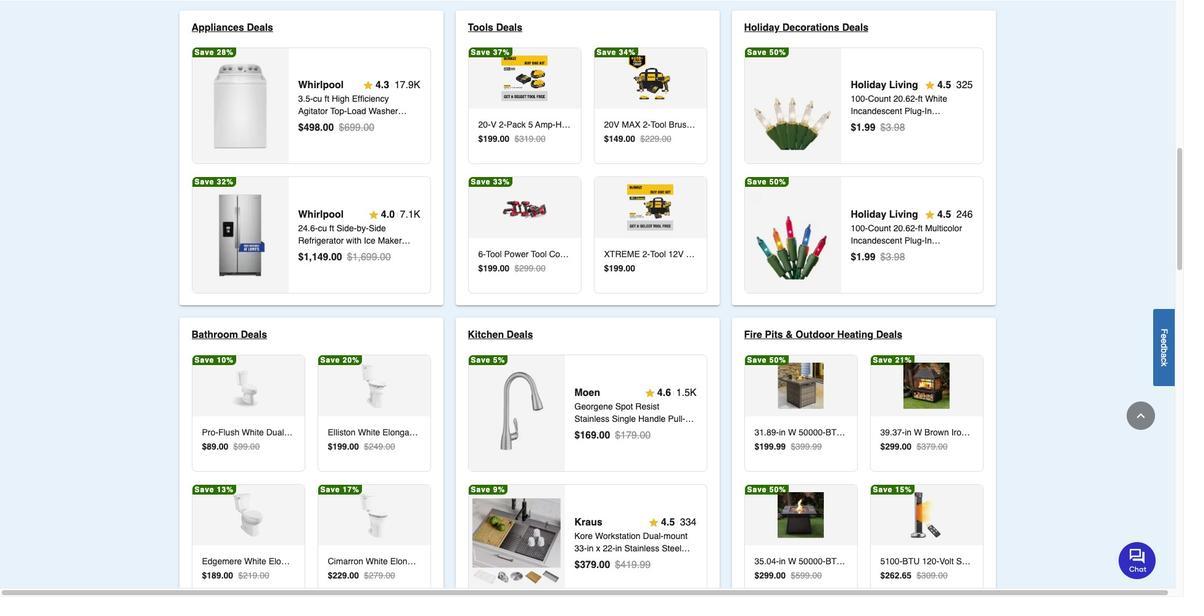 Task type: vqa. For each thing, say whether or not it's contained in the screenshot.
149 at top
yes



Task type: describe. For each thing, give the bounding box(es) containing it.
4.6
[[658, 388, 671, 399]]

top-
[[330, 106, 347, 116]]

save 10%
[[195, 356, 234, 365]]

tools deals link
[[468, 20, 533, 35]]

. for $599.00
[[774, 571, 777, 581]]

325
[[957, 80, 973, 91]]

$ 229 . 00 $279.00
[[328, 571, 395, 581]]

$ for $319.00
[[478, 134, 483, 144]]

efficiency
[[352, 94, 389, 104]]

count for 4.5 325
[[868, 94, 891, 104]]

$ 379 . 00 $419.99
[[575, 560, 651, 571]]

4.5 for 4.5 334
[[661, 517, 675, 528]]

2-
[[622, 556, 630, 566]]

rating filled image for 4.5 325
[[926, 80, 935, 90]]

100-count 20.62-ft white incandescent plug-in christmas string lights $ 1 . 99 $3.98
[[851, 94, 948, 133]]

$ inside 100-count 20.62-ft white incandescent plug-in christmas string lights $ 1 . 99 $3.98
[[851, 122, 857, 133]]

$179.00
[[615, 430, 651, 441]]

20.62- for 4.5 246
[[894, 223, 918, 233]]

chat invite button image
[[1119, 541, 1157, 579]]

99 for 4.5 325
[[865, 122, 876, 133]]

k
[[1160, 362, 1170, 366]]

. for $309.00
[[900, 571, 902, 581]]

chevron up image
[[1135, 410, 1148, 422]]

fire inside fire pits & outdoor heating deals link
[[744, 330, 763, 341]]

2 vertical spatial 99
[[777, 442, 786, 451]]

maker
[[378, 236, 402, 246]]

$ for $99.00
[[202, 442, 207, 451]]

00 for $219.00
[[224, 571, 233, 581]]

a
[[1160, 353, 1170, 358]]

$3.98 for 4.5 246
[[881, 252, 906, 263]]

deals for appliances deals
[[247, 22, 273, 33]]

. for $249.00
[[347, 442, 350, 451]]

1 for 4.5 325
[[857, 122, 862, 133]]

15%
[[896, 486, 912, 494]]

$ for $229.00
[[604, 134, 609, 144]]

00 for $299.00
[[500, 263, 510, 273]]

1 save 50% from the top
[[747, 48, 787, 57]]

20%
[[343, 356, 360, 365]]

rating filled image for 4.0 7.1k
[[369, 210, 379, 220]]

wood-
[[969, 427, 994, 437]]

. for $99.00
[[216, 442, 219, 451]]

$379.00
[[917, 442, 948, 451]]

$ inside 39.37-in w brown iron wood-burning fire pit $ 299 . 00 $379.00
[[881, 442, 886, 451]]

$ 199 . 00 $319.00
[[478, 134, 546, 144]]

deals for bathroom deals
[[241, 330, 267, 341]]

fire pits & outdoor heating deals
[[744, 330, 903, 341]]

heating
[[838, 330, 874, 341]]

whirlpool for 498
[[298, 80, 344, 91]]

4.6 1.5k
[[658, 388, 697, 399]]

1 horizontal spatial in
[[616, 544, 622, 553]]

mount
[[664, 531, 688, 541]]

pit
[[1044, 427, 1054, 437]]

holiday living for 4.5 325
[[851, 80, 919, 91]]

1 50% from the top
[[770, 48, 787, 57]]

faucet
[[629, 426, 655, 436]]

199 for $ 199 . 00 $299.00
[[483, 263, 498, 273]]

$3.98 for 4.5 325
[[881, 122, 906, 133]]

00 inside 39.37-in w brown iron wood-burning fire pit $ 299 . 00 $379.00
[[902, 442, 912, 451]]

outdoor
[[796, 330, 835, 341]]

b
[[1160, 348, 1170, 353]]

. for $299.00
[[498, 263, 500, 273]]

stainless inside georgene spot resist stainless single handle pull- down kitchen faucet with deck plate
[[575, 414, 610, 424]]

holiday living for 4.5 246
[[851, 209, 919, 220]]

65
[[902, 571, 912, 581]]

bathroom deals link
[[192, 328, 277, 343]]

ft inside 3.5-cu ft high efficiency agitator top-load washer (white) $ 498 . 00 $699.00
[[325, 94, 330, 104]]

$ 1,149 . 00 $1,699.00
[[298, 252, 391, 263]]

00 for $229.00
[[626, 134, 636, 144]]

white
[[926, 94, 948, 104]]

pull-
[[668, 414, 686, 424]]

kitchen deals
[[468, 330, 533, 341]]

334
[[680, 517, 697, 528]]

$399.99
[[791, 442, 822, 451]]

. for $1,699.00
[[329, 252, 331, 263]]

4.0 7.1k
[[381, 209, 420, 220]]

deals inside the holiday decorations deals link
[[843, 22, 869, 33]]

kraus
[[575, 517, 603, 528]]

$ inside 3.5-cu ft high efficiency agitator top-load washer (white) $ 498 . 00 $699.00
[[298, 122, 304, 133]]

resistant
[[345, 248, 381, 258]]

262
[[886, 571, 900, 581]]

$99.00
[[233, 442, 260, 451]]

9%
[[494, 486, 505, 494]]

4 50% from the top
[[770, 486, 787, 494]]

$ for $249.00
[[328, 442, 333, 451]]

4.5 325
[[938, 80, 973, 91]]

save 34%
[[597, 48, 636, 57]]

cu for resistant
[[318, 223, 327, 233]]

. inside 3.5-cu ft high efficiency agitator top-load washer (white) $ 498 . 00 $699.00
[[320, 122, 323, 133]]

1 e from the top
[[1160, 334, 1170, 339]]

scroll to top element
[[1127, 402, 1156, 430]]

cu for 498
[[313, 94, 322, 104]]

incandescent for 4.5 246
[[851, 236, 903, 246]]

kitchen inside kore workstation dual-mount 33-in x 22-in stainless steel single bowl 2-hole workstation kitchen sink
[[575, 568, 604, 578]]

ft inside 100-count 20.62-ft multicolor incandescent plug-in christmas string lights $ 1 . 99 $3.98
[[918, 223, 923, 233]]

(fingerprint
[[298, 248, 342, 258]]

deals inside fire pits & outdoor heating deals link
[[877, 330, 903, 341]]

24.6-cu ft side-by-side refrigerator with ice maker (fingerprint resistant stainless steel)
[[298, 223, 418, 270]]

plug- for 4.5 325
[[905, 106, 925, 116]]

down
[[575, 426, 595, 436]]

. inside 100-count 20.62-ft multicolor incandescent plug-in christmas string lights $ 1 . 99 $3.98
[[862, 252, 865, 263]]

00 for $419.99
[[599, 560, 610, 571]]

fire inside 39.37-in w brown iron wood-burning fire pit $ 299 . 00 $379.00
[[1027, 427, 1041, 437]]

living for 4.5 246
[[890, 209, 919, 220]]

. for $229.00
[[624, 134, 626, 144]]

lights for 4.5 325
[[917, 119, 940, 129]]

0 vertical spatial kitchen
[[468, 330, 504, 341]]

whirlpool for 1,149
[[298, 209, 344, 220]]

169
[[580, 430, 597, 441]]

$ for $1,699.00
[[298, 252, 304, 263]]

100- for 4.5 246
[[851, 223, 868, 233]]

$ 262 . 65 $309.00
[[881, 571, 948, 581]]

agitator
[[298, 106, 328, 116]]

13%
[[217, 486, 234, 494]]

149
[[609, 134, 624, 144]]

plug- for 4.5 246
[[905, 236, 925, 246]]

1 vertical spatial 299
[[760, 571, 774, 581]]

rating filled image for 4.5 246
[[926, 210, 935, 220]]

f
[[1160, 328, 1170, 334]]

4.5 334
[[661, 517, 697, 528]]

$419.99
[[615, 560, 651, 571]]

17%
[[343, 486, 360, 494]]

handle
[[639, 414, 666, 424]]

rating filled image for 4.5 334
[[649, 518, 659, 527]]

$ for $419.99
[[575, 560, 580, 571]]

$229.00
[[641, 134, 672, 144]]

199 for $ 199 . 00 $319.00
[[483, 134, 498, 144]]

dual-
[[643, 531, 664, 541]]

washer
[[369, 106, 398, 116]]

0 horizontal spatial in
[[587, 544, 594, 553]]

$599.00
[[791, 571, 822, 581]]

0 vertical spatial holiday
[[744, 22, 780, 33]]

4.5 for 4.5 246
[[938, 209, 952, 220]]

5%
[[494, 356, 505, 365]]

34%
[[619, 48, 636, 57]]

tools deals
[[468, 22, 523, 33]]

&
[[786, 330, 793, 341]]

iron
[[952, 427, 967, 437]]

10%
[[217, 356, 234, 365]]

00 for $599.00
[[777, 571, 786, 581]]

1 horizontal spatial workstation
[[650, 556, 696, 566]]

00 for $249.00
[[350, 442, 359, 451]]

with inside georgene spot resist stainless single handle pull- down kitchen faucet with deck plate
[[658, 426, 673, 436]]

22-
[[603, 544, 616, 553]]

bathroom image for $99.00
[[225, 363, 271, 409]]

100-count 20.62-ft multicolor incandescent plug-in christmas string lights $ 1 . 99 $3.98
[[851, 223, 963, 263]]

tools image for $299.00
[[502, 185, 548, 231]]

bathroom image for $219.00
[[225, 492, 271, 538]]

fire pits & outdoor heating image for $379.00
[[904, 363, 950, 409]]

00 for $99.00
[[219, 442, 229, 451]]

appliances image for 498
[[196, 62, 285, 150]]

appliances deals
[[192, 22, 273, 33]]

39.37-
[[881, 427, 905, 437]]

$ inside 100-count 20.62-ft multicolor incandescent plug-in christmas string lights $ 1 . 99 $3.98
[[851, 252, 857, 263]]



Task type: locate. For each thing, give the bounding box(es) containing it.
199 for $ 199 . 00 $249.00
[[333, 442, 347, 451]]

holiday left decorations
[[744, 22, 780, 33]]

x
[[596, 544, 601, 553]]

workstation up 22-
[[595, 531, 641, 541]]

incandescent inside 100-count 20.62-ft white incandescent plug-in christmas string lights $ 1 . 99 $3.98
[[851, 106, 903, 116]]

1 vertical spatial 99
[[865, 252, 876, 263]]

$ for $399.99
[[755, 442, 760, 451]]

rating filled image up multicolor
[[926, 210, 935, 220]]

0 vertical spatial holiday living
[[851, 80, 919, 91]]

side-
[[337, 223, 357, 233]]

kitchen image down 9%
[[473, 499, 561, 587]]

save 9%
[[471, 486, 505, 494]]

plug-
[[905, 106, 925, 116], [905, 236, 925, 246]]

holiday living up 100-count 20.62-ft multicolor incandescent plug-in christmas string lights $ 1 . 99 $3.98
[[851, 209, 919, 220]]

appliances image down 32%
[[196, 191, 285, 280]]

deals inside appliances deals link
[[247, 22, 273, 33]]

whirlpool up 24.6-
[[298, 209, 344, 220]]

0 vertical spatial 20.62-
[[894, 94, 918, 104]]

$ 189 . 00 $219.00
[[202, 571, 269, 581]]

0 vertical spatial cu
[[313, 94, 322, 104]]

c
[[1160, 358, 1170, 362]]

ft left high
[[325, 94, 330, 104]]

89
[[207, 442, 216, 451]]

2 e from the top
[[1160, 339, 1170, 343]]

in for 4.5 246
[[925, 236, 932, 246]]

0 vertical spatial $3.98
[[881, 122, 906, 133]]

1 holiday living from the top
[[851, 80, 919, 91]]

holiday for 4.5 325
[[851, 80, 887, 91]]

1 horizontal spatial fire
[[1027, 427, 1041, 437]]

holiday up 100-count 20.62-ft multicolor incandescent plug-in christmas string lights $ 1 . 99 $3.98
[[851, 209, 887, 220]]

holiday decorations image
[[749, 62, 837, 150], [749, 191, 837, 280]]

1 vertical spatial christmas
[[851, 248, 890, 258]]

1 vertical spatial count
[[868, 223, 891, 233]]

living up 100-count 20.62-ft white incandescent plug-in christmas string lights $ 1 . 99 $3.98
[[890, 80, 919, 91]]

1 vertical spatial string
[[892, 248, 915, 258]]

burning
[[994, 427, 1024, 437]]

1 100- from the top
[[851, 94, 868, 104]]

2 christmas from the top
[[851, 248, 890, 258]]

single down spot
[[612, 414, 636, 424]]

deals for kitchen deals
[[507, 330, 533, 341]]

cu up agitator at the top left of page
[[313, 94, 322, 104]]

0 vertical spatial string
[[892, 119, 915, 129]]

deals for tools deals
[[496, 22, 523, 33]]

appliances image for 1,149
[[196, 191, 285, 280]]

kitchen image for moen
[[473, 369, 561, 458]]

0 vertical spatial 1
[[857, 122, 862, 133]]

string inside 100-count 20.62-ft white incandescent plug-in christmas string lights $ 1 . 99 $3.98
[[892, 119, 915, 129]]

e up b
[[1160, 339, 1170, 343]]

in left x
[[587, 544, 594, 553]]

plate
[[575, 439, 594, 449]]

0 horizontal spatial workstation
[[595, 531, 641, 541]]

tools image
[[502, 55, 548, 101], [628, 55, 674, 101], [502, 185, 548, 231], [628, 185, 674, 231]]

rating filled image
[[363, 80, 373, 90], [926, 80, 935, 90], [926, 210, 935, 220], [649, 518, 659, 527]]

1 vertical spatial rating filled image
[[645, 388, 655, 398]]

whirlpool up 3.5-
[[298, 80, 344, 91]]

4.5 up multicolor
[[938, 209, 952, 220]]

holiday decorations deals
[[744, 22, 869, 33]]

1 vertical spatial appliances image
[[196, 191, 285, 280]]

3 50% from the top
[[770, 356, 787, 365]]

00 for $179.00
[[599, 430, 610, 441]]

living up 100-count 20.62-ft multicolor incandescent plug-in christmas string lights $ 1 . 99 $3.98
[[890, 209, 919, 220]]

2 string from the top
[[892, 248, 915, 258]]

tools image for $229.00
[[628, 55, 674, 101]]

1 vertical spatial $3.98
[[881, 252, 906, 263]]

rating filled image up dual- at the right of page
[[649, 518, 659, 527]]

0 vertical spatial 99
[[865, 122, 876, 133]]

1 vertical spatial holiday living
[[851, 209, 919, 220]]

. for $419.99
[[597, 560, 599, 571]]

1 vertical spatial 100-
[[851, 223, 868, 233]]

rating filled image up "resist"
[[645, 388, 655, 398]]

1 $3.98 from the top
[[881, 122, 906, 133]]

$ for $599.00
[[755, 571, 760, 581]]

1 vertical spatial stainless
[[575, 414, 610, 424]]

1 horizontal spatial single
[[612, 414, 636, 424]]

2 horizontal spatial in
[[905, 427, 912, 437]]

$3.98 inside 100-count 20.62-ft multicolor incandescent plug-in christmas string lights $ 1 . 99 $3.98
[[881, 252, 906, 263]]

1 vertical spatial fire
[[1027, 427, 1041, 437]]

0 vertical spatial count
[[868, 94, 891, 104]]

count for 4.5 246
[[868, 223, 891, 233]]

fire pits & outdoor heating image for $599.00
[[778, 492, 824, 538]]

0 horizontal spatial fire
[[744, 330, 763, 341]]

fire pits & outdoor heating image down &
[[778, 363, 824, 409]]

. inside 39.37-in w brown iron wood-burning fire pit $ 299 . 00 $379.00
[[900, 442, 902, 451]]

in inside 100-count 20.62-ft multicolor incandescent plug-in christmas string lights $ 1 . 99 $3.98
[[925, 236, 932, 246]]

spot
[[616, 402, 633, 412]]

deals inside bathroom deals link
[[241, 330, 267, 341]]

save 13%
[[195, 486, 234, 494]]

0 vertical spatial 299
[[886, 442, 900, 451]]

$ for $179.00
[[575, 430, 580, 441]]

fire pits & outdoor heating image
[[778, 363, 824, 409], [904, 363, 950, 409], [778, 492, 824, 538], [904, 492, 950, 538]]

rating filled image up the efficiency
[[363, 80, 373, 90]]

1 vertical spatial holiday
[[851, 80, 887, 91]]

cu inside 24.6-cu ft side-by-side refrigerator with ice maker (fingerprint resistant stainless steel)
[[318, 223, 327, 233]]

in inside 100-count 20.62-ft white incandescent plug-in christmas string lights $ 1 . 99 $3.98
[[925, 106, 932, 116]]

single inside kore workstation dual-mount 33-in x 22-in stainless steel single bowl 2-hole workstation kitchen sink
[[575, 556, 599, 566]]

ft left multicolor
[[918, 223, 923, 233]]

0 horizontal spatial 299
[[760, 571, 774, 581]]

cu
[[313, 94, 322, 104], [318, 223, 327, 233]]

4.5 up white
[[938, 80, 952, 91]]

0 vertical spatial 4.5
[[938, 80, 952, 91]]

498
[[304, 122, 320, 133]]

0 horizontal spatial rating filled image
[[369, 210, 379, 220]]

1 vertical spatial kitchen
[[598, 426, 627, 436]]

1 inside 100-count 20.62-ft white incandescent plug-in christmas string lights $ 1 . 99 $3.98
[[857, 122, 862, 133]]

fire pits & outdoor heating image for $399.99
[[778, 363, 824, 409]]

workstation
[[595, 531, 641, 541], [650, 556, 696, 566]]

in for 4.5 325
[[925, 106, 932, 116]]

$ 199 . 00 $249.00
[[328, 442, 395, 451]]

with
[[346, 236, 362, 246], [658, 426, 673, 436]]

appliances image down 28%
[[196, 62, 285, 150]]

kitchen image down 5%
[[473, 369, 561, 458]]

load
[[347, 106, 366, 116]]

2 1 from the top
[[857, 252, 862, 263]]

1 string from the top
[[892, 119, 915, 129]]

0 vertical spatial fire
[[744, 330, 763, 341]]

$ 199 . 00
[[604, 263, 636, 273]]

kitchen right 169
[[598, 426, 627, 436]]

deals inside the tools deals link
[[496, 22, 523, 33]]

0 vertical spatial lights
[[917, 119, 940, 129]]

299 inside 39.37-in w brown iron wood-burning fire pit $ 299 . 00 $379.00
[[886, 442, 900, 451]]

holiday up 100-count 20.62-ft white incandescent plug-in christmas string lights $ 1 . 99 $3.98
[[851, 80, 887, 91]]

kitchen deals link
[[468, 328, 543, 343]]

00 for $1,699.00
[[331, 252, 342, 263]]

2 living from the top
[[890, 209, 919, 220]]

99 for 4.5 246
[[865, 252, 876, 263]]

in down white
[[925, 106, 932, 116]]

1 20.62- from the top
[[894, 94, 918, 104]]

1 vertical spatial 20.62-
[[894, 223, 918, 233]]

0 vertical spatial single
[[612, 414, 636, 424]]

$ for $299.00
[[478, 263, 483, 273]]

1 vertical spatial in
[[925, 236, 932, 246]]

4.5 up mount
[[661, 517, 675, 528]]

in up '2-' at the bottom right of the page
[[616, 544, 622, 553]]

4 save 50% from the top
[[747, 486, 787, 494]]

save 15%
[[873, 486, 912, 494]]

single down 33- on the bottom left of page
[[575, 556, 599, 566]]

0 vertical spatial holiday decorations image
[[749, 62, 837, 150]]

0 vertical spatial rating filled image
[[369, 210, 379, 220]]

100- for 4.5 325
[[851, 94, 868, 104]]

save 5%
[[471, 356, 505, 365]]

count inside 100-count 20.62-ft multicolor incandescent plug-in christmas string lights $ 1 . 99 $3.98
[[868, 223, 891, 233]]

199 for $ 199 . 99 $399.99
[[760, 442, 774, 451]]

stainless down georgene
[[575, 414, 610, 424]]

holiday living up 100-count 20.62-ft white incandescent plug-in christmas string lights $ 1 . 99 $3.98
[[851, 80, 919, 91]]

. for $279.00
[[347, 571, 350, 581]]

kitchen down bowl
[[575, 568, 604, 578]]

1 whirlpool from the top
[[298, 80, 344, 91]]

299
[[886, 442, 900, 451], [760, 571, 774, 581]]

$309.00
[[917, 571, 948, 581]]

christmas for 4.5 325
[[851, 119, 890, 129]]

299 left $599.00
[[760, 571, 774, 581]]

00 for $319.00
[[500, 134, 510, 144]]

33%
[[494, 178, 510, 187]]

1 vertical spatial 4.5
[[938, 209, 952, 220]]

ft left side-
[[330, 223, 334, 233]]

bathroom image up $249.00
[[351, 363, 397, 409]]

rating filled image up white
[[926, 80, 935, 90]]

1 horizontal spatial with
[[658, 426, 673, 436]]

christmas for 4.5 246
[[851, 248, 890, 258]]

count inside 100-count 20.62-ft white incandescent plug-in christmas string lights $ 1 . 99 $3.98
[[868, 94, 891, 104]]

1 vertical spatial living
[[890, 209, 919, 220]]

0 horizontal spatial single
[[575, 556, 599, 566]]

ft left white
[[918, 94, 923, 104]]

fire pits & outdoor heating image up $309.00
[[904, 492, 950, 538]]

20.62- left white
[[894, 94, 918, 104]]

string
[[892, 119, 915, 129], [892, 248, 915, 258]]

ft inside 24.6-cu ft side-by-side refrigerator with ice maker (fingerprint resistant stainless steel)
[[330, 223, 334, 233]]

bathroom image
[[225, 363, 271, 409], [351, 363, 397, 409], [225, 492, 271, 538], [351, 492, 397, 538]]

plug- inside 100-count 20.62-ft white incandescent plug-in christmas string lights $ 1 . 99 $3.98
[[905, 106, 925, 116]]

17.9k
[[395, 80, 420, 91]]

$699.00
[[339, 122, 375, 133]]

99
[[865, 122, 876, 133], [865, 252, 876, 263], [777, 442, 786, 451]]

appliances image
[[196, 62, 285, 150], [196, 191, 285, 280]]

with inside 24.6-cu ft side-by-side refrigerator with ice maker (fingerprint resistant stainless steel)
[[346, 236, 362, 246]]

2 20.62- from the top
[[894, 223, 918, 233]]

kitchen image for kraus
[[473, 499, 561, 587]]

lights inside 100-count 20.62-ft white incandescent plug-in christmas string lights $ 1 . 99 $3.98
[[917, 119, 940, 129]]

0 vertical spatial living
[[890, 80, 919, 91]]

bathroom image down bathroom deals link
[[225, 363, 271, 409]]

$ 89 . 00 $99.00
[[202, 442, 260, 451]]

1 kitchen image from the top
[[473, 369, 561, 458]]

d
[[1160, 343, 1170, 348]]

lights inside 100-count 20.62-ft multicolor incandescent plug-in christmas string lights $ 1 . 99 $3.98
[[917, 248, 940, 258]]

0 vertical spatial incandescent
[[851, 106, 903, 116]]

299 down 39.37-
[[886, 442, 900, 451]]

in inside 39.37-in w brown iron wood-burning fire pit $ 299 . 00 $379.00
[[905, 427, 912, 437]]

e
[[1160, 334, 1170, 339], [1160, 339, 1170, 343]]

1 for 4.5 246
[[857, 252, 862, 263]]

side
[[369, 223, 386, 233]]

32%
[[217, 178, 234, 187]]

2 vertical spatial 4.5
[[661, 517, 675, 528]]

cu up "refrigerator"
[[318, 223, 327, 233]]

kitchen up save 5%
[[468, 330, 504, 341]]

37%
[[494, 48, 510, 57]]

rating filled image for 4.3 17.9k
[[363, 80, 373, 90]]

1 holiday decorations image from the top
[[749, 62, 837, 150]]

1 vertical spatial workstation
[[650, 556, 696, 566]]

199 for $ 199 . 00
[[609, 263, 624, 273]]

holiday
[[744, 22, 780, 33], [851, 80, 887, 91], [851, 209, 887, 220]]

2 kitchen image from the top
[[473, 499, 561, 587]]

$ for $279.00
[[328, 571, 333, 581]]

string inside 100-count 20.62-ft multicolor incandescent plug-in christmas string lights $ 1 . 99 $3.98
[[892, 248, 915, 258]]

tools image for $319.00
[[502, 55, 548, 101]]

2 100- from the top
[[851, 223, 868, 233]]

1 vertical spatial kitchen image
[[473, 499, 561, 587]]

holiday decorations image for 4.5 325
[[749, 62, 837, 150]]

0 vertical spatial stainless
[[383, 248, 418, 258]]

single inside georgene spot resist stainless single handle pull- down kitchen faucet with deck plate
[[612, 414, 636, 424]]

with down side-
[[346, 236, 362, 246]]

$3.98 inside 100-count 20.62-ft white incandescent plug-in christmas string lights $ 1 . 99 $3.98
[[881, 122, 906, 133]]

lights for 4.5 246
[[917, 248, 940, 258]]

$ 199 . 00 $299.00
[[478, 263, 546, 273]]

1 horizontal spatial rating filled image
[[645, 388, 655, 398]]

in left w at right
[[905, 427, 912, 437]]

string for 4.5 246
[[892, 248, 915, 258]]

workstation down steel
[[650, 556, 696, 566]]

moen
[[575, 388, 601, 399]]

kitchen image
[[473, 369, 561, 458], [473, 499, 561, 587]]

0 horizontal spatial stainless
[[383, 248, 418, 258]]

2 vertical spatial kitchen
[[575, 568, 604, 578]]

$ 299 . 00 $599.00
[[755, 571, 822, 581]]

2 holiday living from the top
[[851, 209, 919, 220]]

sink
[[606, 568, 623, 578]]

fire pits & outdoor heating deals link
[[744, 328, 913, 343]]

39.37-in w brown iron wood-burning fire pit $ 299 . 00 $379.00
[[881, 427, 1054, 451]]

w
[[914, 427, 923, 437]]

rating filled image up side
[[369, 210, 379, 220]]

$ 199 . 99 $399.99
[[755, 442, 822, 451]]

1 horizontal spatial 299
[[886, 442, 900, 451]]

string for 4.5 325
[[892, 119, 915, 129]]

(white)
[[298, 119, 326, 129]]

2 incandescent from the top
[[851, 236, 903, 246]]

stainless inside 24.6-cu ft side-by-side refrigerator with ice maker (fingerprint resistant stainless steel)
[[383, 248, 418, 258]]

2 plug- from the top
[[905, 236, 925, 246]]

0 vertical spatial christmas
[[851, 119, 890, 129]]

$249.00
[[364, 442, 395, 451]]

00
[[323, 122, 334, 133], [500, 134, 510, 144], [626, 134, 636, 144], [331, 252, 342, 263], [500, 263, 510, 273], [626, 263, 636, 273], [599, 430, 610, 441], [219, 442, 229, 451], [350, 442, 359, 451], [902, 442, 912, 451], [599, 560, 610, 571], [224, 571, 233, 581], [350, 571, 359, 581], [777, 571, 786, 581]]

0 vertical spatial workstation
[[595, 531, 641, 541]]

1 vertical spatial plug-
[[905, 236, 925, 246]]

20.62- inside 100-count 20.62-ft multicolor incandescent plug-in christmas string lights $ 1 . 99 $3.98
[[894, 223, 918, 233]]

100- inside 100-count 20.62-ft white incandescent plug-in christmas string lights $ 1 . 99 $3.98
[[851, 94, 868, 104]]

holiday for 4.5 246
[[851, 209, 887, 220]]

by-
[[357, 223, 369, 233]]

0 horizontal spatial with
[[346, 236, 362, 246]]

f e e d b a c k button
[[1154, 309, 1175, 386]]

2 50% from the top
[[770, 178, 787, 187]]

189
[[207, 571, 221, 581]]

$1,699.00
[[347, 252, 391, 263]]

christmas inside 100-count 20.62-ft multicolor incandescent plug-in christmas string lights $ 1 . 99 $3.98
[[851, 248, 890, 258]]

fire pits & outdoor heating image up $599.00
[[778, 492, 824, 538]]

4.3 17.9k
[[376, 80, 420, 91]]

1 appliances image from the top
[[196, 62, 285, 150]]

kitchen inside georgene spot resist stainless single handle pull- down kitchen faucet with deck plate
[[598, 426, 627, 436]]

bathroom image up $219.00
[[225, 492, 271, 538]]

. for $219.00
[[221, 571, 224, 581]]

bathroom image for $279.00
[[351, 492, 397, 538]]

00 inside 3.5-cu ft high efficiency agitator top-load washer (white) $ 498 . 00 $699.00
[[323, 122, 334, 133]]

fire pits & outdoor heating image up w at right
[[904, 363, 950, 409]]

bathroom image for $249.00
[[351, 363, 397, 409]]

1 count from the top
[[868, 94, 891, 104]]

2 vertical spatial stainless
[[625, 544, 660, 553]]

with down pull-
[[658, 426, 673, 436]]

99 inside 100-count 20.62-ft white incandescent plug-in christmas string lights $ 1 . 99 $3.98
[[865, 122, 876, 133]]

1 incandescent from the top
[[851, 106, 903, 116]]

fire pits & outdoor heating image for $309.00
[[904, 492, 950, 538]]

0 vertical spatial kitchen image
[[473, 369, 561, 458]]

in
[[905, 427, 912, 437], [587, 544, 594, 553], [616, 544, 622, 553]]

christmas inside 100-count 20.62-ft white incandescent plug-in christmas string lights $ 1 . 99 $3.98
[[851, 119, 890, 129]]

2 $3.98 from the top
[[881, 252, 906, 263]]

2 vertical spatial holiday
[[851, 209, 887, 220]]

holiday decorations deals link
[[744, 20, 879, 35]]

ft inside 100-count 20.62-ft white incandescent plug-in christmas string lights $ 1 . 99 $3.98
[[918, 94, 923, 104]]

bathroom image up $279.00
[[351, 492, 397, 538]]

1 vertical spatial with
[[658, 426, 673, 436]]

00 for $279.00
[[350, 571, 359, 581]]

in
[[925, 106, 932, 116], [925, 236, 932, 246]]

living for 4.5 325
[[890, 80, 919, 91]]

100-
[[851, 94, 868, 104], [851, 223, 868, 233]]

2 lights from the top
[[917, 248, 940, 258]]

rating filled image for 4.6 1.5k
[[645, 388, 655, 398]]

in down multicolor
[[925, 236, 932, 246]]

1 lights from the top
[[917, 119, 940, 129]]

2 in from the top
[[925, 236, 932, 246]]

1 1 from the top
[[857, 122, 862, 133]]

0 vertical spatial plug-
[[905, 106, 925, 116]]

incandescent inside 100-count 20.62-ft multicolor incandescent plug-in christmas string lights $ 1 . 99 $3.98
[[851, 236, 903, 246]]

4.5 for 4.5 325
[[938, 80, 952, 91]]

pits
[[765, 330, 783, 341]]

. for $319.00
[[498, 134, 500, 144]]

rating filled image
[[369, 210, 379, 220], [645, 388, 655, 398]]

1 inside 100-count 20.62-ft multicolor incandescent plug-in christmas string lights $ 1 . 99 $3.98
[[857, 252, 862, 263]]

0 vertical spatial in
[[925, 106, 932, 116]]

4.5
[[938, 80, 952, 91], [938, 209, 952, 220], [661, 517, 675, 528]]

$
[[298, 122, 304, 133], [851, 122, 857, 133], [478, 134, 483, 144], [604, 134, 609, 144], [298, 252, 304, 263], [851, 252, 857, 263], [478, 263, 483, 273], [604, 263, 609, 273], [575, 430, 580, 441], [202, 442, 207, 451], [328, 442, 333, 451], [755, 442, 760, 451], [881, 442, 886, 451], [575, 560, 580, 571], [202, 571, 207, 581], [328, 571, 333, 581], [755, 571, 760, 581], [881, 571, 886, 581]]

1 vertical spatial cu
[[318, 223, 327, 233]]

24.6-
[[298, 223, 318, 233]]

0 vertical spatial appliances image
[[196, 62, 285, 150]]

deals inside "kitchen deals" link
[[507, 330, 533, 341]]

1 horizontal spatial stainless
[[575, 414, 610, 424]]

1 vertical spatial incandescent
[[851, 236, 903, 246]]

99 inside 100-count 20.62-ft multicolor incandescent plug-in christmas string lights $ 1 . 99 $3.98
[[865, 252, 876, 263]]

$ for $219.00
[[202, 571, 207, 581]]

lights down multicolor
[[917, 248, 940, 258]]

$ 169 . 00 $179.00
[[575, 430, 651, 441]]

100- inside 100-count 20.62-ft multicolor incandescent plug-in christmas string lights $ 1 . 99 $3.98
[[851, 223, 868, 233]]

lights down white
[[917, 119, 940, 129]]

f e e d b a c k
[[1160, 328, 1170, 366]]

. inside 100-count 20.62-ft white incandescent plug-in christmas string lights $ 1 . 99 $3.98
[[862, 122, 865, 133]]

deck
[[676, 426, 695, 436]]

20.62- left multicolor
[[894, 223, 918, 233]]

kitchen
[[468, 330, 504, 341], [598, 426, 627, 436], [575, 568, 604, 578]]

1 vertical spatial lights
[[917, 248, 940, 258]]

$ for $309.00
[[881, 571, 886, 581]]

1 vertical spatial holiday decorations image
[[749, 191, 837, 280]]

0 vertical spatial 100-
[[851, 94, 868, 104]]

2 count from the top
[[868, 223, 891, 233]]

0 vertical spatial with
[[346, 236, 362, 246]]

$3.98
[[881, 122, 906, 133], [881, 252, 906, 263]]

ft
[[325, 94, 330, 104], [918, 94, 923, 104], [330, 223, 334, 233], [918, 223, 923, 233]]

379
[[580, 560, 597, 571]]

holiday decorations image for 4.5 246
[[749, 191, 837, 280]]

save 20%
[[321, 356, 360, 365]]

$299.00
[[515, 263, 546, 273]]

2 horizontal spatial stainless
[[625, 544, 660, 553]]

fire left pit
[[1027, 427, 1041, 437]]

1 christmas from the top
[[851, 119, 890, 129]]

incandescent for 4.5 325
[[851, 106, 903, 116]]

appliances
[[192, 22, 244, 33]]

fire left pits
[[744, 330, 763, 341]]

3 save 50% from the top
[[747, 356, 787, 365]]

georgene
[[575, 402, 613, 412]]

steel
[[662, 544, 682, 553]]

e up d
[[1160, 334, 1170, 339]]

stainless down maker
[[383, 248, 418, 258]]

1,149
[[304, 252, 329, 263]]

2 holiday decorations image from the top
[[749, 191, 837, 280]]

. for $179.00
[[597, 430, 599, 441]]

stainless up hole
[[625, 544, 660, 553]]

hole
[[630, 556, 648, 566]]

0 vertical spatial whirlpool
[[298, 80, 344, 91]]

1 plug- from the top
[[905, 106, 925, 116]]

2 save 50% from the top
[[747, 178, 787, 187]]

4.0
[[381, 209, 395, 220]]

20.62- inside 100-count 20.62-ft white incandescent plug-in christmas string lights $ 1 . 99 $3.98
[[894, 94, 918, 104]]

1 in from the top
[[925, 106, 932, 116]]

plug- inside 100-count 20.62-ft multicolor incandescent plug-in christmas string lights $ 1 . 99 $3.98
[[905, 236, 925, 246]]

1 vertical spatial single
[[575, 556, 599, 566]]

1 living from the top
[[890, 80, 919, 91]]

2 whirlpool from the top
[[298, 209, 344, 220]]

1 vertical spatial whirlpool
[[298, 209, 344, 220]]

. for $399.99
[[774, 442, 777, 451]]

2 appliances image from the top
[[196, 191, 285, 280]]

20.62- for 4.5 325
[[894, 94, 918, 104]]

cu inside 3.5-cu ft high efficiency agitator top-load washer (white) $ 498 . 00 $699.00
[[313, 94, 322, 104]]

1 vertical spatial 1
[[857, 252, 862, 263]]

4.5 246
[[938, 209, 973, 220]]

stainless inside kore workstation dual-mount 33-in x 22-in stainless steel single bowl 2-hole workstation kitchen sink
[[625, 544, 660, 553]]



